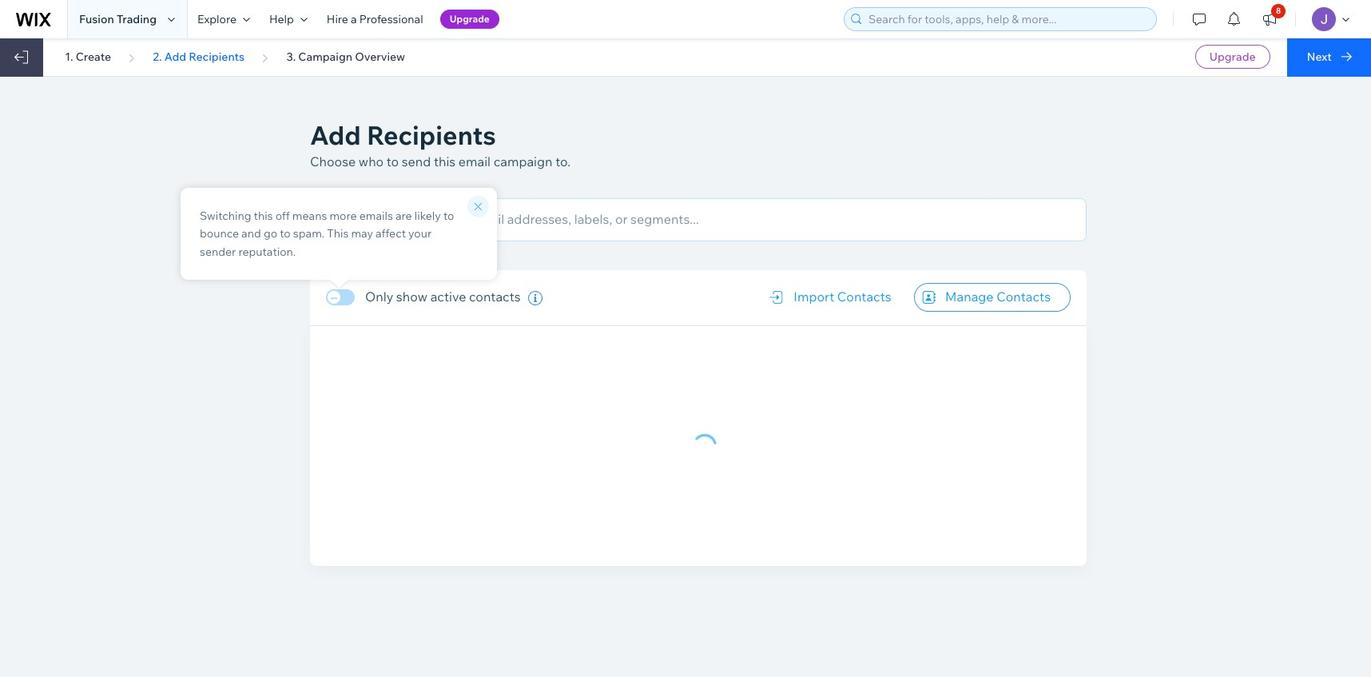 Task type: describe. For each thing, give the bounding box(es) containing it.
bounce
[[200, 227, 239, 241]]

help
[[269, 12, 294, 26]]

professional
[[360, 12, 423, 26]]

this inside switching this off means more emails are likely to bounce and go to spam. this may affect your sender reputation.
[[254, 209, 273, 223]]

means
[[292, 209, 327, 223]]

campaign
[[494, 153, 553, 169]]

hire a professional
[[327, 12, 423, 26]]

to.
[[556, 153, 571, 169]]

8
[[1277, 6, 1282, 16]]

manage
[[946, 289, 994, 305]]

your
[[409, 227, 432, 241]]

add recipients choose who to send this email campaign to.
[[310, 119, 571, 169]]

who
[[359, 153, 384, 169]]

3. campaign overview link
[[287, 50, 405, 64]]

manage contacts link
[[914, 283, 1071, 312]]

trading
[[117, 12, 157, 26]]

and
[[242, 227, 261, 241]]

switching this off means more emails are likely to bounce and go to spam. this may affect your sender reputation.
[[200, 209, 454, 259]]

1 vertical spatial upgrade
[[1210, 50, 1256, 64]]

0 horizontal spatial upgrade button
[[440, 10, 500, 29]]

Add contact names, email addresses, labels, or segments... text field
[[351, 207, 1078, 231]]

fusion
[[79, 12, 114, 26]]

campaign
[[298, 50, 353, 64]]

contacts
[[469, 289, 521, 305]]

2. add recipients
[[153, 50, 245, 64]]

send
[[402, 153, 431, 169]]

to:
[[324, 213, 341, 229]]

reputation.
[[239, 244, 296, 259]]

next button
[[1288, 38, 1372, 77]]

explore
[[197, 12, 237, 26]]

2. add recipients link
[[153, 50, 245, 64]]

may
[[351, 227, 373, 241]]

more
[[330, 209, 357, 223]]

only show active contacts
[[365, 289, 521, 305]]

choose
[[310, 153, 356, 169]]



Task type: locate. For each thing, give the bounding box(es) containing it.
show
[[396, 289, 428, 305]]

0 horizontal spatial upgrade
[[450, 13, 490, 25]]

0 vertical spatial add
[[164, 50, 186, 64]]

0 horizontal spatial add
[[164, 50, 186, 64]]

upgrade button right professional
[[440, 10, 500, 29]]

2 vertical spatial to
[[280, 227, 291, 241]]

to right "go"
[[280, 227, 291, 241]]

recipients up send
[[367, 119, 496, 151]]

add up choose
[[310, 119, 361, 151]]

1. create
[[65, 50, 111, 64]]

0 horizontal spatial to
[[280, 227, 291, 241]]

switching
[[200, 209, 251, 223]]

are
[[396, 209, 412, 223]]

emails
[[359, 209, 393, 223]]

to right likely
[[444, 209, 454, 223]]

contacts
[[838, 289, 892, 305], [997, 289, 1051, 305]]

this
[[327, 227, 349, 241]]

add
[[164, 50, 186, 64], [310, 119, 361, 151]]

to inside add recipients choose who to send this email campaign to.
[[387, 153, 399, 169]]

upgrade button down 8 button
[[1196, 45, 1271, 69]]

this up "go"
[[254, 209, 273, 223]]

help button
[[260, 0, 317, 38]]

off
[[276, 209, 290, 223]]

upgrade button
[[440, 10, 500, 29], [1196, 45, 1271, 69]]

0 horizontal spatial this
[[254, 209, 273, 223]]

1 vertical spatial to
[[444, 209, 454, 223]]

contacts right manage on the top right of the page
[[997, 289, 1051, 305]]

1 horizontal spatial upgrade
[[1210, 50, 1256, 64]]

3.
[[287, 50, 296, 64]]

import contacts link
[[761, 283, 912, 312]]

hire a professional link
[[317, 0, 433, 38]]

2 horizontal spatial to
[[444, 209, 454, 223]]

1 horizontal spatial to
[[387, 153, 399, 169]]

recipients
[[189, 50, 245, 64], [367, 119, 496, 151]]

import contacts
[[794, 289, 892, 305]]

0 horizontal spatial recipients
[[189, 50, 245, 64]]

1 contacts from the left
[[838, 289, 892, 305]]

to right who
[[387, 153, 399, 169]]

hire
[[327, 12, 348, 26]]

1 vertical spatial upgrade button
[[1196, 45, 1271, 69]]

8 button
[[1253, 0, 1288, 38]]

contacts for import contacts
[[838, 289, 892, 305]]

1.
[[65, 50, 73, 64]]

3. campaign overview
[[287, 50, 405, 64]]

1 vertical spatial add
[[310, 119, 361, 151]]

overview
[[355, 50, 405, 64]]

2.
[[153, 50, 162, 64]]

upgrade
[[450, 13, 490, 25], [1210, 50, 1256, 64]]

spam.
[[293, 227, 325, 241]]

only
[[365, 289, 394, 305]]

this inside add recipients choose who to send this email campaign to.
[[434, 153, 456, 169]]

a
[[351, 12, 357, 26]]

1 horizontal spatial contacts
[[997, 289, 1051, 305]]

create
[[76, 50, 111, 64]]

import
[[794, 289, 835, 305]]

2 contacts from the left
[[997, 289, 1051, 305]]

upgrade right professional
[[450, 13, 490, 25]]

active
[[431, 289, 466, 305]]

0 vertical spatial upgrade button
[[440, 10, 500, 29]]

contacts for manage contacts
[[997, 289, 1051, 305]]

add right 2.
[[164, 50, 186, 64]]

email
[[459, 153, 491, 169]]

1 vertical spatial recipients
[[367, 119, 496, 151]]

likely
[[415, 209, 441, 223]]

fusion trading
[[79, 12, 157, 26]]

0 vertical spatial upgrade
[[450, 13, 490, 25]]

this
[[434, 153, 456, 169], [254, 209, 273, 223]]

contacts right "import"
[[838, 289, 892, 305]]

0 vertical spatial recipients
[[189, 50, 245, 64]]

1 horizontal spatial upgrade button
[[1196, 45, 1271, 69]]

recipients down explore in the left top of the page
[[189, 50, 245, 64]]

1 horizontal spatial this
[[434, 153, 456, 169]]

1. create link
[[65, 50, 111, 64]]

1 vertical spatial this
[[254, 209, 273, 223]]

upgrade down 8 button
[[1210, 50, 1256, 64]]

sender
[[200, 244, 236, 259]]

1 horizontal spatial recipients
[[367, 119, 496, 151]]

to
[[387, 153, 399, 169], [444, 209, 454, 223], [280, 227, 291, 241]]

recipients inside add recipients choose who to send this email campaign to.
[[367, 119, 496, 151]]

0 vertical spatial to
[[387, 153, 399, 169]]

0 vertical spatial this
[[434, 153, 456, 169]]

Search for tools, apps, help & more... field
[[864, 8, 1152, 30]]

add inside add recipients choose who to send this email campaign to.
[[310, 119, 361, 151]]

0 horizontal spatial contacts
[[838, 289, 892, 305]]

affect
[[376, 227, 406, 241]]

go
[[264, 227, 277, 241]]

this right send
[[434, 153, 456, 169]]

next
[[1308, 50, 1332, 64]]

1 horizontal spatial add
[[310, 119, 361, 151]]

manage contacts
[[946, 289, 1051, 305]]



Task type: vqa. For each thing, say whether or not it's contained in the screenshot.
Setup
no



